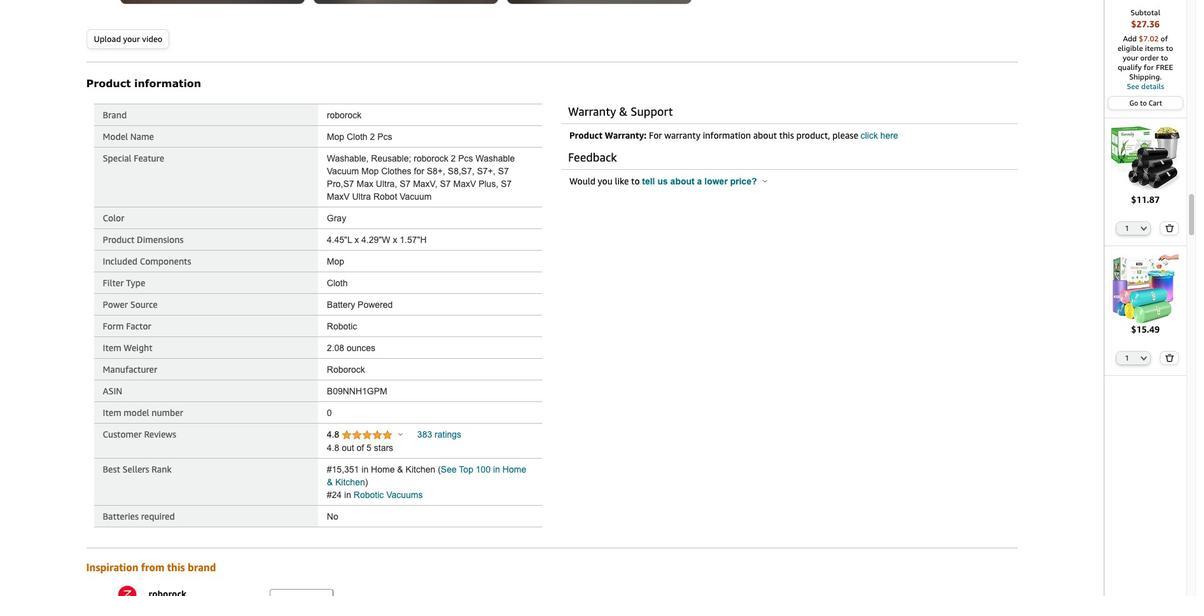 Task type: describe. For each thing, give the bounding box(es) containing it.
special feature
[[103, 153, 164, 164]]

mop cloth 2 pcs
[[327, 132, 392, 142]]

1 vertical spatial robotic
[[354, 490, 384, 500]]

100
[[476, 465, 491, 475]]

go to cart
[[1130, 99, 1163, 107]]

product information
[[86, 77, 201, 89]]

would
[[570, 176, 596, 187]]

upload your video link
[[87, 30, 169, 48]]

383 ratings link
[[417, 430, 462, 440]]

click
[[861, 131, 878, 141]]

1.2 gallon/330pcs strong trash bags colorful clear garbage bags by teivio, bathroom trash can bin liners, small plastic bags for home office kitchen, multicolor image
[[1111, 254, 1181, 324]]

product dimensions
[[103, 234, 184, 245]]

2 x from the left
[[393, 235, 397, 245]]

type
[[126, 278, 145, 288]]

top
[[459, 465, 473, 475]]

washable, reusable; roborock 2 pcs washable vacuum mop clothes for s8+, s8,s7, s7+, s7 pro,s7 max ultra, s7 maxv, s7 maxv plus, s7 maxv ultra robot vacuum
[[327, 154, 515, 202]]

0 vertical spatial information
[[134, 77, 201, 89]]

delete image for $11.87
[[1165, 224, 1175, 232]]

2.08
[[327, 343, 344, 353]]

maxv,
[[413, 179, 438, 189]]

pro,s7
[[327, 179, 354, 189]]

home inside see top 100 in home & kitchen
[[503, 465, 526, 475]]

dimensions
[[137, 234, 184, 245]]

s7 down the washable
[[498, 166, 509, 176]]

us
[[658, 176, 668, 187]]

power source
[[103, 299, 158, 310]]

power
[[103, 299, 128, 310]]

2 inside washable, reusable; roborock 2 pcs washable vacuum mop clothes for s8+, s8,s7, s7+, s7 pro,s7 max ultra, s7 maxv, s7 maxv plus, s7 maxv ultra robot vacuum
[[451, 154, 456, 164]]

dropdown image
[[1141, 226, 1148, 231]]

1.57"h
[[400, 235, 427, 245]]

see top 100 in home & kitchen link
[[327, 465, 526, 488]]

in inside see top 100 in home & kitchen
[[493, 465, 500, 475]]

battery
[[327, 300, 355, 310]]

best
[[103, 464, 120, 475]]

ultra,
[[376, 179, 397, 189]]

b09nnh1gpm
[[327, 386, 387, 397]]

0
[[327, 408, 332, 418]]

name
[[130, 131, 154, 142]]

4.29"w
[[362, 235, 390, 245]]

eligible
[[1118, 43, 1143, 53]]

from
[[141, 561, 165, 574]]

upload your video
[[94, 34, 163, 44]]

see details
[[1127, 81, 1165, 91]]

feature
[[134, 153, 164, 164]]

robot
[[374, 192, 397, 202]]

delete image for $15.49
[[1165, 354, 1175, 362]]

1 vertical spatial information
[[703, 130, 751, 141]]

kitchen inside see top 100 in home & kitchen
[[335, 477, 365, 488]]

product,
[[797, 130, 831, 141]]

s7 down clothes
[[400, 179, 411, 189]]

0 horizontal spatial this
[[167, 561, 185, 574]]

source
[[130, 299, 158, 310]]

for inside the of eligible items to your order to qualify for free shipping.
[[1144, 62, 1154, 72]]

components
[[140, 256, 191, 267]]

support
[[631, 104, 673, 119]]

customer
[[103, 429, 142, 440]]

popover image inside the 4.8 button
[[399, 433, 403, 436]]

ounces
[[347, 343, 376, 353]]

for
[[649, 130, 662, 141]]

video
[[142, 34, 163, 44]]

washable
[[476, 154, 515, 164]]

mop for mop
[[327, 257, 344, 267]]

s7 down s8+,
[[440, 179, 451, 189]]

#24
[[327, 490, 342, 500]]

4.45"l
[[327, 235, 352, 245]]

included
[[103, 256, 138, 267]]

special
[[103, 153, 131, 164]]

s7 right "plus,"
[[501, 179, 512, 189]]

product for product dimensions
[[103, 234, 135, 245]]

s7+,
[[477, 166, 496, 176]]

qualify
[[1118, 62, 1142, 72]]

roborock
[[327, 365, 365, 375]]

ultra
[[352, 192, 371, 202]]

clothes
[[381, 166, 412, 176]]

0 vertical spatial roborock
[[327, 110, 362, 120]]

warranty & support
[[568, 104, 673, 119]]

free
[[1156, 62, 1174, 72]]

0 vertical spatial cloth
[[347, 132, 368, 142]]

powered
[[358, 300, 393, 310]]

mop for mop cloth 2 pcs
[[327, 132, 344, 142]]

0 horizontal spatial vacuum
[[327, 166, 359, 176]]

please
[[833, 130, 859, 141]]

1 vertical spatial of
[[357, 443, 364, 453]]

2 horizontal spatial &
[[619, 104, 628, 119]]

pcs inside washable, reusable; roborock 2 pcs washable vacuum mop clothes for s8+, s8,s7, s7+, s7 pro,s7 max ultra, s7 maxv, s7 maxv plus, s7 maxv ultra robot vacuum
[[458, 154, 473, 164]]

batteries required
[[103, 511, 175, 522]]

& inside see top 100 in home & kitchen
[[327, 477, 333, 488]]

in for &
[[362, 465, 369, 475]]

product for product warranty: for warranty information about this product, please click here
[[570, 130, 603, 141]]

gray
[[327, 213, 346, 224]]

items
[[1145, 43, 1164, 53]]

1 vertical spatial maxv
[[327, 192, 350, 202]]

go
[[1130, 99, 1139, 107]]

ratings
[[435, 430, 462, 440]]

customer reviews
[[103, 429, 176, 440]]

battery powered
[[327, 300, 393, 310]]

asin
[[103, 386, 122, 397]]

)
[[365, 477, 368, 488]]

cart
[[1149, 99, 1163, 107]]

1 horizontal spatial maxv
[[453, 179, 476, 189]]

lower
[[705, 176, 728, 187]]

mop inside washable, reusable; roborock 2 pcs washable vacuum mop clothes for s8+, s8,s7, s7+, s7 pro,s7 max ultra, s7 maxv, s7 maxv plus, s7 maxv ultra robot vacuum
[[362, 166, 379, 176]]

brand
[[103, 110, 127, 120]]

filter
[[103, 278, 124, 288]]



Task type: vqa. For each thing, say whether or not it's contained in the screenshot.
Amazon Basics link
no



Task type: locate. For each thing, give the bounding box(es) containing it.
0 horizontal spatial your
[[123, 34, 140, 44]]

0 horizontal spatial of
[[357, 443, 364, 453]]

0 horizontal spatial for
[[414, 166, 424, 176]]

to right order
[[1161, 53, 1169, 62]]

product up brand
[[86, 77, 131, 89]]

about left product,
[[754, 130, 777, 141]]

cloth
[[347, 132, 368, 142], [327, 278, 348, 288]]

x right 4.45"l
[[355, 235, 359, 245]]

2 home from the left
[[503, 465, 526, 475]]

1 vertical spatial item
[[103, 407, 121, 418]]

manufacturer
[[103, 364, 157, 375]]

1 left dropdown icon
[[1125, 224, 1130, 232]]

item
[[103, 343, 121, 353], [103, 407, 121, 418]]

1 horizontal spatial your
[[1123, 53, 1139, 62]]

filter type
[[103, 278, 145, 288]]

stars
[[374, 443, 393, 453]]

1 vertical spatial cloth
[[327, 278, 348, 288]]

no
[[327, 512, 338, 522]]

0 vertical spatial vacuum
[[327, 166, 359, 176]]

s8,s7,
[[448, 166, 475, 176]]

1 horizontal spatial information
[[703, 130, 751, 141]]

popover image left 383
[[399, 433, 403, 436]]

0 vertical spatial &
[[619, 104, 628, 119]]

your
[[123, 34, 140, 44], [1123, 53, 1139, 62]]

4.8 out of 5 stars
[[327, 443, 393, 453]]

0 vertical spatial 2
[[370, 132, 375, 142]]

2 up s8,s7,
[[451, 154, 456, 164]]

item for item model number
[[103, 407, 121, 418]]

1 for $15.49
[[1125, 354, 1130, 362]]

0 horizontal spatial 2
[[370, 132, 375, 142]]

1 home from the left
[[371, 465, 395, 475]]

$15.49
[[1132, 324, 1160, 335]]

0 horizontal spatial x
[[355, 235, 359, 245]]

0 vertical spatial 4.8
[[327, 430, 342, 440]]

2 vertical spatial mop
[[327, 257, 344, 267]]

shipping.
[[1130, 72, 1162, 81]]

popover image
[[763, 180, 768, 183], [399, 433, 403, 436]]

a
[[697, 176, 702, 187]]

x left 1.57"h
[[393, 235, 397, 245]]

1 vertical spatial delete image
[[1165, 354, 1175, 362]]

item down asin at the left of the page
[[103, 407, 121, 418]]

roborock up s8+,
[[414, 154, 449, 164]]

1 vertical spatial vacuum
[[400, 192, 432, 202]]

pcs up reusable;
[[378, 132, 392, 142]]

mop
[[327, 132, 344, 142], [362, 166, 379, 176], [327, 257, 344, 267]]

s8+,
[[427, 166, 445, 176]]

delete image right dropdown image
[[1165, 354, 1175, 362]]

0 vertical spatial kitchen
[[406, 465, 436, 475]]

1 4.8 from the top
[[327, 430, 342, 440]]

maxv down pro,s7 at top left
[[327, 192, 350, 202]]

5
[[367, 443, 372, 453]]

your inside the of eligible items to your order to qualify for free shipping.
[[1123, 53, 1139, 62]]

see up go
[[1127, 81, 1140, 91]]

None submit
[[1161, 222, 1178, 235], [1161, 352, 1178, 365], [1161, 222, 1178, 235], [1161, 352, 1178, 365]]

0 horizontal spatial home
[[371, 465, 395, 475]]

subtotal
[[1131, 8, 1161, 17]]

for up the maxv,
[[414, 166, 424, 176]]

$7.02
[[1139, 34, 1159, 43]]

1 horizontal spatial vacuum
[[400, 192, 432, 202]]

roborock inside washable, reusable; roborock 2 pcs washable vacuum mop clothes for s8+, s8,s7, s7+, s7 pro,s7 max ultra, s7 maxv, s7 maxv plus, s7 maxv ultra robot vacuum
[[414, 154, 449, 164]]

information down video
[[134, 77, 201, 89]]

would you like to
[[570, 176, 642, 187]]

4.8 for 4.8 out of 5 stars
[[327, 443, 339, 453]]

1 vertical spatial 4.8
[[327, 443, 339, 453]]

see for top
[[441, 465, 457, 475]]

0 horizontal spatial in
[[344, 490, 351, 500]]

1 horizontal spatial &
[[397, 465, 403, 475]]

dropdown image
[[1141, 356, 1148, 361]]

0 vertical spatial of
[[1161, 34, 1168, 43]]

home right the '100' on the left of page
[[503, 465, 526, 475]]

1 horizontal spatial home
[[503, 465, 526, 475]]

color
[[103, 213, 124, 224]]

max
[[357, 179, 374, 189]]

upload
[[94, 34, 121, 44]]

383 ratings
[[417, 430, 462, 440]]

cloth up the battery
[[327, 278, 348, 288]]

your left order
[[1123, 53, 1139, 62]]

1 left dropdown image
[[1125, 354, 1130, 362]]

of left 5
[[357, 443, 364, 453]]

tell us about a lower price?
[[642, 176, 760, 187]]

0 horizontal spatial about
[[671, 176, 695, 187]]

in right #24
[[344, 490, 351, 500]]

0 horizontal spatial roborock
[[327, 110, 362, 120]]

reusable;
[[371, 154, 411, 164]]

1 vertical spatial pcs
[[458, 154, 473, 164]]

product up feedback
[[570, 130, 603, 141]]

mop down 4.45"l
[[327, 257, 344, 267]]

popover image right price?
[[763, 180, 768, 183]]

&
[[619, 104, 628, 119], [397, 465, 403, 475], [327, 477, 333, 488]]

2 delete image from the top
[[1165, 354, 1175, 362]]

of inside the of eligible items to your order to qualify for free shipping.
[[1161, 34, 1168, 43]]

see for details
[[1127, 81, 1140, 91]]

add $7.02
[[1123, 34, 1161, 43]]

robotic down )
[[354, 490, 384, 500]]

1 horizontal spatial this
[[780, 130, 794, 141]]

1 horizontal spatial pcs
[[458, 154, 473, 164]]

go to cart link
[[1109, 97, 1183, 109]]

roborock
[[327, 110, 362, 120], [414, 154, 449, 164]]

1 vertical spatial 1
[[1125, 354, 1130, 362]]

4.45"l x 4.29"w x 1.57"h
[[327, 235, 427, 245]]

1 vertical spatial mop
[[362, 166, 379, 176]]

rank
[[152, 464, 172, 475]]

in for vacuums
[[344, 490, 351, 500]]

inspiration from this brand
[[86, 561, 216, 574]]

1 horizontal spatial in
[[362, 465, 369, 475]]

$27.36
[[1132, 18, 1160, 29]]

0 vertical spatial product
[[86, 77, 131, 89]]

see left top
[[441, 465, 457, 475]]

0 vertical spatial robotic
[[327, 322, 357, 332]]

1 vertical spatial &
[[397, 465, 403, 475]]

1 vertical spatial product
[[570, 130, 603, 141]]

1 for $11.87
[[1125, 224, 1130, 232]]

383
[[417, 430, 432, 440]]

1 horizontal spatial x
[[393, 235, 397, 245]]

form factor
[[103, 321, 151, 332]]

mop up max
[[362, 166, 379, 176]]

& up #24
[[327, 477, 333, 488]]

item down form
[[103, 343, 121, 353]]

0 vertical spatial this
[[780, 130, 794, 141]]

0 horizontal spatial popover image
[[399, 433, 403, 436]]

0 vertical spatial mop
[[327, 132, 344, 142]]

1 horizontal spatial for
[[1144, 62, 1154, 72]]

model
[[124, 407, 149, 418]]

home down stars
[[371, 465, 395, 475]]

to right go
[[1141, 99, 1147, 107]]

see
[[1127, 81, 1140, 91], [441, 465, 457, 475]]

for inside washable, reusable; roborock 2 pcs washable vacuum mop clothes for s8+, s8,s7, s7+, s7 pro,s7 max ultra, s7 maxv, s7 maxv plus, s7 maxv ultra robot vacuum
[[414, 166, 424, 176]]

details
[[1142, 81, 1165, 91]]

mop up washable,
[[327, 132, 344, 142]]

4.8 left 'out'
[[327, 443, 339, 453]]

1 horizontal spatial see
[[1127, 81, 1140, 91]]

1 vertical spatial see
[[441, 465, 457, 475]]

1 horizontal spatial about
[[754, 130, 777, 141]]

required
[[141, 511, 175, 522]]

about left a
[[671, 176, 695, 187]]

delete image right dropdown icon
[[1165, 224, 1175, 232]]

like
[[615, 176, 629, 187]]

subtotal $27.36
[[1131, 8, 1161, 29]]

vacuums
[[386, 490, 423, 500]]

robotic vacuums link
[[354, 490, 423, 500]]

item for item weight
[[103, 343, 121, 353]]

of
[[1161, 34, 1168, 43], [357, 443, 364, 453]]

& up warranty:
[[619, 104, 628, 119]]

item weight
[[103, 343, 153, 353]]

of right $7.02
[[1161, 34, 1168, 43]]

0 horizontal spatial pcs
[[378, 132, 392, 142]]

1 vertical spatial popover image
[[399, 433, 403, 436]]

pcs up s8,s7,
[[458, 154, 473, 164]]

0 vertical spatial about
[[754, 130, 777, 141]]

1 1 from the top
[[1125, 224, 1130, 232]]

2 horizontal spatial in
[[493, 465, 500, 475]]

inspiration
[[86, 561, 138, 574]]

4.8 inside button
[[327, 430, 342, 440]]

1 delete image from the top
[[1165, 224, 1175, 232]]

0 horizontal spatial maxv
[[327, 192, 350, 202]]

0 horizontal spatial kitchen
[[335, 477, 365, 488]]

2 up reusable;
[[370, 132, 375, 142]]

plus,
[[479, 179, 499, 189]]

1 item from the top
[[103, 343, 121, 353]]

information right warranty
[[703, 130, 751, 141]]

0 vertical spatial for
[[1144, 62, 1154, 72]]

2 item from the top
[[103, 407, 121, 418]]

0 vertical spatial maxv
[[453, 179, 476, 189]]

this left product,
[[780, 130, 794, 141]]

delete image
[[1165, 224, 1175, 232], [1165, 354, 1175, 362]]

1 vertical spatial your
[[1123, 53, 1139, 62]]

vacuum down the maxv,
[[400, 192, 432, 202]]

1 horizontal spatial 2
[[451, 154, 456, 164]]

1 horizontal spatial kitchen
[[406, 465, 436, 475]]

s7
[[498, 166, 509, 176], [400, 179, 411, 189], [440, 179, 451, 189], [501, 179, 512, 189]]

0 horizontal spatial information
[[134, 77, 201, 89]]

4.8 button
[[327, 430, 403, 442]]

your inside upload your video link
[[123, 34, 140, 44]]

for left free
[[1144, 62, 1154, 72]]

2 1 from the top
[[1125, 354, 1130, 362]]

& up vacuums
[[397, 465, 403, 475]]

batteries
[[103, 511, 139, 522]]

roborock up mop cloth 2 pcs
[[327, 110, 362, 120]]

(
[[438, 465, 441, 475]]

robotic down the battery
[[327, 322, 357, 332]]

product
[[86, 77, 131, 89], [570, 130, 603, 141], [103, 234, 135, 245]]

vacuum
[[327, 166, 359, 176], [400, 192, 432, 202]]

to right items
[[1166, 43, 1174, 53]]

click here link
[[861, 131, 899, 141]]

1 x from the left
[[355, 235, 359, 245]]

0 vertical spatial see
[[1127, 81, 1140, 91]]

#24 in robotic vacuums
[[327, 490, 423, 500]]

tell
[[642, 176, 655, 187]]

in right the '100' on the left of page
[[493, 465, 500, 475]]

brand
[[188, 561, 216, 574]]

hommaly 1.2 gallon 240 pcs small black trash bags, strong garbage bags, bathroom trash can bin liners unscented, mini plastic bags for office, waste basket liner, fit 3,4.5,6 liters, 0.5,0.8,1,1.2 gal image
[[1111, 123, 1181, 193]]

number
[[152, 407, 183, 418]]

cloth up washable,
[[347, 132, 368, 142]]

this right from
[[167, 561, 185, 574]]

vacuum up pro,s7 at top left
[[327, 166, 359, 176]]

product for product information
[[86, 77, 131, 89]]

kitchen left (
[[406, 465, 436, 475]]

0 vertical spatial delete image
[[1165, 224, 1175, 232]]

2
[[370, 132, 375, 142], [451, 154, 456, 164]]

1 vertical spatial roborock
[[414, 154, 449, 164]]

best sellers rank
[[103, 464, 172, 475]]

4.8 for 4.8
[[327, 430, 342, 440]]

0 vertical spatial pcs
[[378, 132, 392, 142]]

see inside see top 100 in home & kitchen
[[441, 465, 457, 475]]

2 vertical spatial &
[[327, 477, 333, 488]]

in up )
[[362, 465, 369, 475]]

pcs
[[378, 132, 392, 142], [458, 154, 473, 164]]

kitchen down #15,351 at the left of page
[[335, 477, 365, 488]]

add
[[1123, 34, 1137, 43]]

feedback
[[568, 150, 617, 164]]

0 horizontal spatial see
[[441, 465, 457, 475]]

#15,351 in home & kitchen (
[[327, 465, 441, 475]]

1 horizontal spatial roborock
[[414, 154, 449, 164]]

0 vertical spatial your
[[123, 34, 140, 44]]

2 4.8 from the top
[[327, 443, 339, 453]]

washable,
[[327, 154, 369, 164]]

robotic
[[327, 322, 357, 332], [354, 490, 384, 500]]

out
[[342, 443, 354, 453]]

0 horizontal spatial &
[[327, 477, 333, 488]]

1 vertical spatial for
[[414, 166, 424, 176]]

model
[[103, 131, 128, 142]]

information
[[134, 77, 201, 89], [703, 130, 751, 141]]

0 vertical spatial 1
[[1125, 224, 1130, 232]]

2 vertical spatial product
[[103, 234, 135, 245]]

tell us about a lower price? button
[[642, 176, 768, 187]]

0 vertical spatial popover image
[[763, 180, 768, 183]]

popover image inside tell us about a lower price? button
[[763, 180, 768, 183]]

1 vertical spatial about
[[671, 176, 695, 187]]

for
[[1144, 62, 1154, 72], [414, 166, 424, 176]]

maxv down s8,s7,
[[453, 179, 476, 189]]

1 vertical spatial kitchen
[[335, 477, 365, 488]]

1 horizontal spatial of
[[1161, 34, 1168, 43]]

see top 100 in home & kitchen
[[327, 465, 526, 488]]

4.8 up 'out'
[[327, 430, 342, 440]]

1 vertical spatial this
[[167, 561, 185, 574]]

1 vertical spatial 2
[[451, 154, 456, 164]]

1 horizontal spatial popover image
[[763, 180, 768, 183]]

product up included
[[103, 234, 135, 245]]

warranty
[[568, 104, 616, 119]]

to left tell
[[631, 176, 640, 187]]

your left video
[[123, 34, 140, 44]]

item model number
[[103, 407, 183, 418]]

0 vertical spatial item
[[103, 343, 121, 353]]

list
[[112, 0, 993, 8]]



